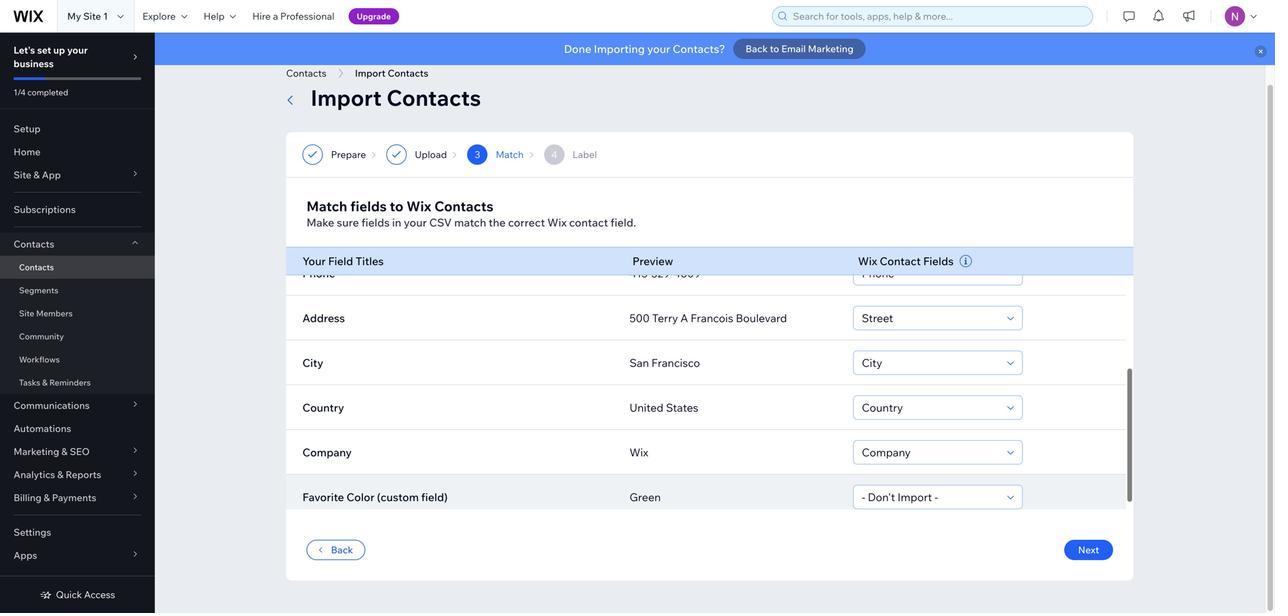 Task type: locate. For each thing, give the bounding box(es) containing it.
0 horizontal spatial match
[[307, 198, 347, 215]]

reports
[[66, 469, 101, 481]]

community
[[19, 332, 64, 342]]

0 horizontal spatial your
[[67, 44, 88, 56]]

fields
[[350, 198, 387, 215], [362, 216, 390, 230]]

help
[[204, 10, 225, 22]]

phone
[[303, 267, 335, 280]]

3
[[475, 149, 480, 161]]

import contacts down import contacts button
[[311, 84, 481, 111]]

site down the "home"
[[14, 169, 31, 181]]

your inside alert
[[647, 42, 670, 56]]

& inside popup button
[[44, 492, 50, 504]]

site & app button
[[0, 164, 155, 187]]

0 vertical spatial to
[[770, 43, 779, 55]]

contacts down subscriptions
[[14, 238, 54, 250]]

2 --select-- field from the top
[[858, 307, 1003, 330]]

& for marketing
[[61, 446, 68, 458]]

match inside "match fields to wix contacts make sure fields in your csv match the correct wix contact field."
[[307, 198, 347, 215]]

back to email marketing
[[746, 43, 854, 55]]

1 vertical spatial to
[[390, 198, 404, 215]]

import down upgrade button
[[355, 67, 386, 79]]

1 horizontal spatial match
[[496, 149, 524, 161]]

community link
[[0, 325, 155, 348]]

back down color
[[331, 545, 353, 557]]

Search for tools, apps, help & more... field
[[789, 7, 1089, 26]]

site for site members
[[19, 309, 34, 319]]

4
[[551, 149, 557, 161]]

contacts up match
[[435, 198, 494, 215]]

your
[[303, 255, 326, 268]]

0 vertical spatial match
[[496, 149, 524, 161]]

2 vertical spatial site
[[19, 309, 34, 319]]

setup link
[[0, 117, 155, 141]]

(custom
[[377, 491, 419, 505]]

4 --select-- field from the top
[[858, 397, 1003, 420]]

1 horizontal spatial your
[[404, 216, 427, 230]]

home link
[[0, 141, 155, 164]]

fields left in
[[362, 216, 390, 230]]

& left "seo"
[[61, 446, 68, 458]]

2 horizontal spatial your
[[647, 42, 670, 56]]

set
[[37, 44, 51, 56]]

professional
[[280, 10, 334, 22]]

francisco
[[652, 357, 700, 370]]

0 horizontal spatial marketing
[[14, 446, 59, 458]]

marketing right email on the right top of page
[[808, 43, 854, 55]]

marketing up analytics on the bottom left
[[14, 446, 59, 458]]

in
[[392, 216, 401, 230]]

to up in
[[390, 198, 404, 215]]

--Select-- field
[[858, 262, 1003, 285], [858, 307, 1003, 330], [858, 352, 1003, 375], [858, 397, 1003, 420], [858, 441, 1003, 465], [858, 486, 1003, 509]]

upgrade
[[357, 11, 391, 21]]

business
[[14, 58, 54, 70]]

--select-- field for 329-
[[858, 262, 1003, 285]]

hire a professional link
[[244, 0, 343, 33]]

&
[[34, 169, 40, 181], [42, 378, 48, 388], [61, 446, 68, 458], [57, 469, 64, 481], [44, 492, 50, 504]]

match
[[496, 149, 524, 161], [307, 198, 347, 215]]

import inside import contacts button
[[355, 67, 386, 79]]

& left the reports
[[57, 469, 64, 481]]

sure
[[337, 216, 359, 230]]

your right 'importing'
[[647, 42, 670, 56]]

wix right correct
[[548, 216, 567, 230]]

fields
[[923, 255, 954, 268]]

back
[[746, 43, 768, 55], [331, 545, 353, 557]]

marketing inside dropdown button
[[14, 446, 59, 458]]

0 vertical spatial back
[[746, 43, 768, 55]]

1 vertical spatial marketing
[[14, 446, 59, 458]]

1 vertical spatial import contacts
[[311, 84, 481, 111]]

& right 'billing'
[[44, 492, 50, 504]]

& left app
[[34, 169, 40, 181]]

415-329-4609
[[630, 267, 701, 280]]

communications
[[14, 400, 90, 412]]

to inside back to email marketing button
[[770, 43, 779, 55]]

1 horizontal spatial to
[[770, 43, 779, 55]]

match up make
[[307, 198, 347, 215]]

email
[[782, 43, 806, 55]]

preview
[[633, 255, 673, 268]]

1 vertical spatial site
[[14, 169, 31, 181]]

import down contacts button
[[311, 84, 382, 111]]

site & app
[[14, 169, 61, 181]]

your right the up
[[67, 44, 88, 56]]

site inside site members link
[[19, 309, 34, 319]]

site down segments
[[19, 309, 34, 319]]

members
[[36, 309, 73, 319]]

states
[[666, 401, 699, 415]]

terry
[[652, 312, 678, 325]]

415-
[[630, 267, 651, 280]]

1 vertical spatial back
[[331, 545, 353, 557]]

apps button
[[0, 545, 155, 568]]

done importing your contacts? alert
[[155, 33, 1275, 65]]

0 vertical spatial marketing
[[808, 43, 854, 55]]

done importing your contacts?
[[564, 42, 725, 56]]

contacts button
[[279, 63, 333, 84]]

site left "1"
[[83, 10, 101, 22]]

500
[[630, 312, 650, 325]]

segments link
[[0, 279, 155, 302]]

a
[[681, 312, 688, 325]]

fields up sure
[[350, 198, 387, 215]]

contacts down "upgrade"
[[388, 67, 429, 79]]

analytics & reports
[[14, 469, 101, 481]]

6 --select-- field from the top
[[858, 486, 1003, 509]]

your inside "match fields to wix contacts make sure fields in your csv match the correct wix contact field."
[[404, 216, 427, 230]]

subscriptions link
[[0, 198, 155, 221]]

address
[[303, 312, 345, 325]]

3 --select-- field from the top
[[858, 352, 1003, 375]]

explore
[[143, 10, 176, 22]]

match for match fields to wix contacts make sure fields in your csv match the correct wix contact field.
[[307, 198, 347, 215]]

contacts down import contacts button
[[387, 84, 481, 111]]

country
[[303, 401, 344, 415]]

make
[[307, 216, 334, 230]]

0 horizontal spatial to
[[390, 198, 404, 215]]

contacts link
[[0, 256, 155, 279]]

& right tasks
[[42, 378, 48, 388]]

contacts
[[286, 67, 327, 79], [388, 67, 429, 79], [387, 84, 481, 111], [435, 198, 494, 215], [14, 238, 54, 250], [19, 262, 54, 273]]

green
[[630, 491, 661, 505]]

1 horizontal spatial marketing
[[808, 43, 854, 55]]

0 vertical spatial import
[[355, 67, 386, 79]]

subscriptions
[[14, 204, 76, 216]]

wix
[[407, 198, 431, 215], [548, 216, 567, 230], [858, 255, 877, 268], [630, 446, 649, 460]]

your field titles
[[303, 255, 384, 268]]

settings
[[14, 527, 51, 539]]

match right the 3 at the top of page
[[496, 149, 524, 161]]

0 horizontal spatial back
[[331, 545, 353, 557]]

color
[[347, 491, 375, 505]]

back left email on the right top of page
[[746, 43, 768, 55]]

contacts inside button
[[286, 67, 327, 79]]

contacts down professional
[[286, 67, 327, 79]]

match for match
[[496, 149, 524, 161]]

1 --select-- field from the top
[[858, 262, 1003, 285]]

contacts?
[[673, 42, 725, 56]]

1 horizontal spatial back
[[746, 43, 768, 55]]

francois
[[691, 312, 734, 325]]

site
[[83, 10, 101, 22], [14, 169, 31, 181], [19, 309, 34, 319]]

import
[[355, 67, 386, 79], [311, 84, 382, 111]]

1 vertical spatial import
[[311, 84, 382, 111]]

1/4 completed
[[14, 87, 68, 97]]

site inside site & app dropdown button
[[14, 169, 31, 181]]

0 vertical spatial import contacts
[[355, 67, 429, 79]]

import contacts down "upgrade"
[[355, 67, 429, 79]]

united states
[[630, 401, 699, 415]]

to inside "match fields to wix contacts make sure fields in your csv match the correct wix contact field."
[[390, 198, 404, 215]]

wix left contact
[[858, 255, 877, 268]]

back inside button
[[746, 43, 768, 55]]

0 vertical spatial fields
[[350, 198, 387, 215]]

to left email on the right top of page
[[770, 43, 779, 55]]

your right in
[[404, 216, 427, 230]]

contacts inside "match fields to wix contacts make sure fields in your csv match the correct wix contact field."
[[435, 198, 494, 215]]

1 vertical spatial match
[[307, 198, 347, 215]]

500 terry a francois boulevard
[[630, 312, 787, 325]]

back inside button
[[331, 545, 353, 557]]

communications button
[[0, 395, 155, 418]]



Task type: vqa. For each thing, say whether or not it's contained in the screenshot.
top "to"
yes



Task type: describe. For each thing, give the bounding box(es) containing it.
contacts up segments
[[19, 262, 54, 273]]

--select-- field for francisco
[[858, 352, 1003, 375]]

wix up green
[[630, 446, 649, 460]]

back to email marketing button
[[734, 39, 866, 59]]

favorite color (custom field)
[[303, 491, 448, 505]]

hire
[[252, 10, 271, 22]]

contacts button
[[0, 233, 155, 256]]

next
[[1078, 545, 1099, 557]]

tasks
[[19, 378, 40, 388]]

san francisco
[[630, 357, 700, 370]]

contact
[[880, 255, 921, 268]]

quick access
[[56, 589, 115, 601]]

site members
[[19, 309, 73, 319]]

access
[[84, 589, 115, 601]]

next button
[[1065, 541, 1113, 561]]

favorite
[[303, 491, 344, 505]]

completed
[[27, 87, 68, 97]]

field.
[[611, 216, 636, 230]]

segments
[[19, 286, 58, 296]]

san
[[630, 357, 649, 370]]

boulevard
[[736, 312, 787, 325]]

--select-- field for states
[[858, 397, 1003, 420]]

my
[[67, 10, 81, 22]]

my site 1
[[67, 10, 108, 22]]

prepare
[[331, 149, 366, 161]]

back for back
[[331, 545, 353, 557]]

workflows link
[[0, 348, 155, 371]]

marketing inside button
[[808, 43, 854, 55]]

5 --select-- field from the top
[[858, 441, 1003, 465]]

automations link
[[0, 418, 155, 441]]

1
[[103, 10, 108, 22]]

your inside the let's set up your business
[[67, 44, 88, 56]]

1/4
[[14, 87, 26, 97]]

--select-- field for terry
[[858, 307, 1003, 330]]

& for tasks
[[42, 378, 48, 388]]

analytics
[[14, 469, 55, 481]]

contacts inside button
[[388, 67, 429, 79]]

help button
[[195, 0, 244, 33]]

wix up csv
[[407, 198, 431, 215]]

4609
[[674, 267, 701, 280]]

seo
[[70, 446, 90, 458]]

payments
[[52, 492, 96, 504]]

quick
[[56, 589, 82, 601]]

tasks & reminders link
[[0, 371, 155, 395]]

field)
[[421, 491, 448, 505]]

workflows
[[19, 355, 60, 365]]

contacts inside dropdown button
[[14, 238, 54, 250]]

home
[[14, 146, 41, 158]]

city
[[303, 357, 323, 370]]

reminders
[[49, 378, 91, 388]]

done
[[564, 42, 591, 56]]

match fields to wix contacts make sure fields in your csv match the correct wix contact field.
[[307, 198, 636, 230]]

csv
[[429, 216, 452, 230]]

label
[[573, 149, 597, 161]]

marketing & seo button
[[0, 441, 155, 464]]

setup
[[14, 123, 41, 135]]

hire a professional
[[252, 10, 334, 22]]

& for billing
[[44, 492, 50, 504]]

upgrade button
[[349, 8, 399, 24]]

the
[[489, 216, 506, 230]]

site for site & app
[[14, 169, 31, 181]]

prepare button
[[303, 145, 386, 165]]

site members link
[[0, 302, 155, 325]]

0 vertical spatial site
[[83, 10, 101, 22]]

app
[[42, 169, 61, 181]]

wix contact fields
[[858, 255, 954, 268]]

sidebar element
[[0, 33, 155, 614]]

settings link
[[0, 522, 155, 545]]

united
[[630, 401, 664, 415]]

company
[[303, 446, 352, 460]]

back for back to email marketing
[[746, 43, 768, 55]]

up
[[53, 44, 65, 56]]

titles
[[356, 255, 384, 268]]

match
[[454, 216, 486, 230]]

billing
[[14, 492, 42, 504]]

analytics & reports button
[[0, 464, 155, 487]]

importing
[[594, 42, 645, 56]]

automations
[[14, 423, 71, 435]]

apps
[[14, 550, 37, 562]]

329-
[[651, 267, 674, 280]]

1 vertical spatial fields
[[362, 216, 390, 230]]

& for site
[[34, 169, 40, 181]]

marketing & seo
[[14, 446, 90, 458]]

upload
[[415, 149, 447, 161]]

& for analytics
[[57, 469, 64, 481]]

billing & payments button
[[0, 487, 155, 510]]

import contacts inside button
[[355, 67, 429, 79]]

field
[[328, 255, 353, 268]]



